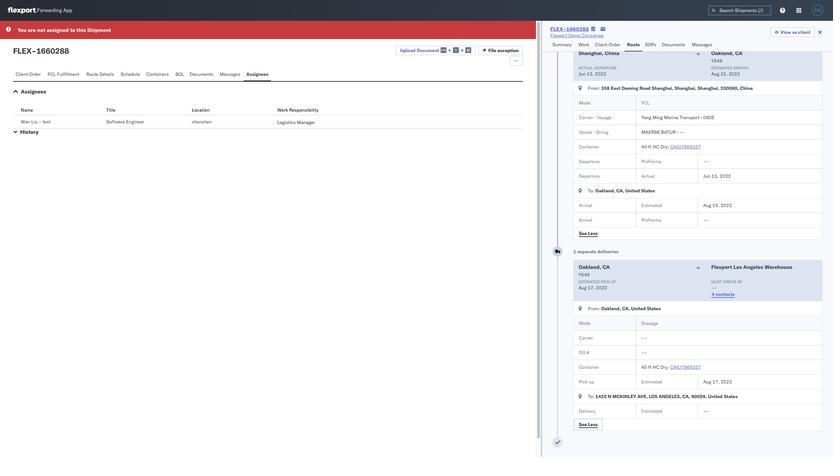 Task type: locate. For each thing, give the bounding box(es) containing it.
: up angeles,
[[668, 364, 670, 370]]

1 horizontal spatial china
[[740, 85, 753, 91]]

delivery
[[579, 408, 596, 414]]

2 dry from the top
[[661, 364, 668, 370]]

1 vertical spatial 40
[[642, 364, 647, 370]]

0 vertical spatial flexport
[[551, 33, 568, 38]]

2 40 from the top
[[642, 364, 647, 370]]

1 vertical spatial order
[[29, 71, 41, 77]]

-
[[32, 46, 36, 56], [39, 119, 42, 125], [680, 129, 683, 135], [683, 129, 686, 135], [704, 159, 707, 164], [706, 159, 709, 164], [704, 217, 707, 223], [706, 217, 709, 223], [712, 285, 715, 291], [715, 285, 717, 291], [642, 335, 645, 341], [645, 335, 647, 341], [642, 350, 645, 356], [645, 350, 647, 356], [704, 408, 707, 414], [706, 408, 709, 414]]

0 vertical spatial 17,
[[588, 285, 595, 291]]

• left voyage
[[595, 115, 596, 120]]

ca up arrival
[[736, 50, 743, 56]]

see less for to: 1420 n mckinley ave, los angeles, ca, 90059, united states
[[579, 422, 598, 427]]

order
[[609, 42, 621, 48], [29, 71, 41, 77]]

1 vertical spatial caiu7969337
[[671, 364, 701, 370]]

1 arrival from the top
[[579, 203, 593, 208]]

actual left departure
[[579, 65, 594, 70]]

united
[[626, 188, 640, 194], [632, 306, 646, 312], [709, 394, 723, 400]]

caiu7969337
[[671, 144, 701, 150], [671, 364, 701, 370]]

0 vertical spatial caiu7969337 button
[[671, 144, 701, 150]]

caiu7969337 up "90059," in the right bottom of the page
[[671, 364, 701, 370]]

container for vessel
[[579, 144, 600, 150]]

jun down shanghai, china
[[579, 71, 586, 77]]

documents button right bol
[[187, 68, 217, 81]]

0 vertical spatial work
[[579, 42, 590, 48]]

0 vertical spatial hc
[[653, 144, 660, 150]]

fcl fulfillment button
[[45, 68, 84, 81]]

see less up 'separate'
[[579, 230, 598, 236]]

40 ft hc dry : caiu7969337 down batur
[[642, 144, 701, 150]]

route
[[628, 42, 640, 48], [86, 71, 98, 77]]

1 horizontal spatial up
[[611, 279, 616, 284]]

1 vertical spatial documents button
[[187, 68, 217, 81]]

estimated
[[712, 65, 733, 70], [642, 203, 663, 208], [579, 279, 600, 284], [642, 379, 663, 385], [642, 408, 663, 414]]

1 less from the top
[[588, 230, 598, 236]]

1 vertical spatial carrier
[[579, 335, 593, 341]]

ca up pick
[[603, 264, 610, 270]]

china up departure
[[605, 50, 620, 56]]

pick up
[[579, 379, 595, 385]]

yang ming marine transport • 080e
[[642, 115, 715, 120]]

shanghai, up 'transport'
[[675, 85, 697, 91]]

departure
[[579, 159, 600, 164], [579, 173, 600, 179]]

route for route details
[[86, 71, 98, 77]]

states
[[642, 188, 655, 194], [647, 306, 661, 312], [724, 394, 738, 400]]

0 vertical spatial assignees
[[246, 71, 269, 77]]

actual up the to: oakland, ca, united states
[[642, 173, 655, 179]]

responsibility
[[289, 107, 319, 113]]

client order button down flex
[[13, 68, 45, 81]]

file
[[489, 48, 497, 53]]

this
[[76, 27, 86, 33]]

from: left 358
[[588, 85, 600, 91]]

caiu7969337 button up "90059," in the right bottom of the page
[[671, 364, 701, 370]]

estimated for --
[[642, 408, 663, 414]]

2 see less button from the top
[[575, 420, 602, 430]]

hc for maersk batur
[[653, 144, 660, 150]]

mode for from: 358 east daming road shanghai, shanghai, shanghai, 200080, china
[[579, 100, 591, 106]]

1 horizontal spatial messages button
[[690, 39, 716, 51]]

2 departure from the top
[[579, 173, 600, 179]]

13, down shanghai, china
[[587, 71, 594, 77]]

0 vertical spatial proforma
[[642, 159, 662, 164]]

0 horizontal spatial work
[[278, 107, 288, 113]]

0 vertical spatial :
[[668, 144, 670, 150]]

1 vertical spatial assignees
[[21, 88, 46, 95]]

1 vertical spatial fcl
[[642, 100, 650, 106]]

flexport los angeles warehouse
[[712, 264, 793, 270]]

: for maersk batur
[[668, 144, 670, 150]]

2 from: from the top
[[588, 306, 600, 312]]

2 see from the top
[[579, 422, 587, 427]]

0 vertical spatial messages button
[[690, 39, 716, 51]]

1 vertical spatial documents
[[190, 71, 213, 77]]

flexport down flex-
[[551, 33, 568, 38]]

work
[[579, 42, 590, 48], [278, 107, 288, 113]]

0 vertical spatial 40
[[642, 144, 647, 150]]

1 caiu7969337 button from the top
[[671, 144, 701, 150]]

file exception button
[[479, 46, 523, 55], [479, 46, 523, 55]]

actual for actual departure jun 13, 2022
[[579, 65, 594, 70]]

work for work
[[579, 42, 590, 48]]

1 vertical spatial messages
[[220, 71, 240, 77]]

messages for leftmost "messages" button
[[220, 71, 240, 77]]

1 vertical spatial 13,
[[712, 173, 719, 179]]

1 horizontal spatial 13,
[[712, 173, 719, 179]]

assignees inside 'button'
[[246, 71, 269, 77]]

carrier up vessel
[[579, 115, 593, 120]]

y549 up estimated pick up aug 17, 2022
[[579, 272, 590, 278]]

1 horizontal spatial assignees
[[246, 71, 269, 77]]

2 40 ft hc dry : caiu7969337 from the top
[[642, 364, 701, 370]]

•
[[595, 115, 596, 120], [701, 115, 703, 120], [594, 129, 595, 135], [677, 129, 679, 135]]

messages button
[[690, 39, 716, 51], [217, 68, 244, 81]]

actual
[[579, 65, 594, 70], [642, 173, 655, 179]]

departure for actual
[[579, 173, 600, 179]]

: for --
[[668, 364, 670, 370]]

caiu7969337 for --
[[671, 364, 701, 370]]

2 vertical spatial states
[[724, 394, 738, 400]]

ft up los on the right of page
[[649, 364, 652, 370]]

shipment
[[87, 27, 111, 33]]

caiu7969337 button down batur
[[671, 144, 701, 150]]

1 vertical spatial departure
[[579, 173, 600, 179]]

1 carrier from the top
[[579, 115, 593, 120]]

0 horizontal spatial assignees button
[[21, 88, 46, 95]]

upload document button
[[396, 46, 476, 55]]

:
[[668, 144, 670, 150], [668, 364, 670, 370]]

hc down maersk
[[653, 144, 660, 150]]

jun
[[579, 71, 586, 77], [704, 173, 711, 179]]

jun inside actual departure jun 13, 2022
[[579, 71, 586, 77]]

exception
[[498, 48, 519, 53]]

engineer
[[126, 119, 144, 125]]

13, inside actual departure jun 13, 2022
[[587, 71, 594, 77]]

0 horizontal spatial route
[[86, 71, 98, 77]]

-- for delivery
[[704, 408, 709, 414]]

: down batur
[[668, 144, 670, 150]]

estimated for aug 17, 2022
[[642, 379, 663, 385]]

1 vertical spatial up
[[589, 379, 595, 385]]

1 vertical spatial assignees button
[[21, 88, 46, 95]]

fcl down road
[[642, 100, 650, 106]]

2 carrier from the top
[[579, 335, 593, 341]]

see down delivery
[[579, 422, 587, 427]]

2 see less from the top
[[579, 422, 598, 427]]

flexport for flexport los angeles warehouse
[[712, 264, 733, 270]]

13, up "aug 15, 2022"
[[712, 173, 719, 179]]

40
[[642, 144, 647, 150], [642, 364, 647, 370]]

dry down the 'maersk batur • --'
[[661, 144, 668, 150]]

flexport up the must at right bottom
[[712, 264, 733, 270]]

1 proforma from the top
[[642, 159, 662, 164]]

1 horizontal spatial client order button
[[593, 39, 625, 51]]

caiu7969337 button for maersk batur
[[671, 144, 701, 150]]

order up shanghai, china
[[609, 42, 621, 48]]

estimated for aug 15, 2022
[[642, 203, 663, 208]]

1 : from the top
[[668, 144, 670, 150]]

1 vertical spatial proforma
[[642, 217, 662, 223]]

aug inside estimated pick up aug 17, 2022
[[579, 285, 587, 291]]

carrier
[[579, 115, 593, 120], [579, 335, 593, 341]]

2 caiu7969337 button from the top
[[671, 364, 701, 370]]

see less button for to: 1420 n mckinley ave, los angeles, ca, 90059, united states
[[575, 420, 602, 430]]

0 vertical spatial route
[[628, 42, 640, 48]]

software engineer
[[106, 119, 144, 125]]

see less down delivery
[[579, 422, 598, 427]]

2 mode from the top
[[579, 320, 591, 326]]

actual inside actual departure jun 13, 2022
[[579, 65, 594, 70]]

1 ft from the top
[[649, 144, 652, 150]]

must arrive by -- 4 contacts
[[712, 279, 743, 297]]

order down flex - 1660288
[[29, 71, 41, 77]]

0 vertical spatial 40 ft hc dry : caiu7969337
[[642, 144, 701, 150]]

1 horizontal spatial fcl
[[642, 100, 650, 106]]

from: for from: 358 east daming road shanghai, shanghai, shanghai, 200080, china
[[588, 85, 600, 91]]

40 up ave,
[[642, 364, 647, 370]]

1 caiu7969337 from the top
[[671, 144, 701, 150]]

1 horizontal spatial actual
[[642, 173, 655, 179]]

assignees button
[[244, 68, 271, 81], [21, 88, 46, 95]]

2 caiu7969337 from the top
[[671, 364, 701, 370]]

see
[[579, 230, 587, 236], [579, 422, 587, 427]]

estimated arrival aug 15, 2022
[[712, 65, 750, 77]]

flexport
[[551, 33, 568, 38], [712, 264, 733, 270]]

see less button up 'separate'
[[575, 229, 602, 238]]

ca, for from:
[[623, 306, 630, 312]]

40 down maersk
[[642, 144, 647, 150]]

1 vertical spatial china
[[740, 85, 753, 91]]

container down "#"
[[579, 364, 600, 370]]

messages
[[692, 42, 713, 48], [220, 71, 240, 77]]

2022
[[595, 71, 607, 77], [729, 71, 741, 77], [720, 173, 731, 179], [721, 203, 732, 208], [596, 285, 608, 291], [721, 379, 732, 385]]

fcl inside button
[[48, 71, 56, 77]]

0 horizontal spatial 17,
[[588, 285, 595, 291]]

ft down maersk
[[649, 144, 652, 150]]

1 departure from the top
[[579, 159, 600, 164]]

1 horizontal spatial 15,
[[721, 71, 728, 77]]

assignees
[[246, 71, 269, 77], [21, 88, 46, 95]]

messages for top "messages" button
[[692, 42, 713, 48]]

-- for arrival
[[704, 217, 709, 223]]

1 vertical spatial see less button
[[575, 420, 602, 430]]

see less for to: oakland, ca, united states
[[579, 230, 598, 236]]

1 mode from the top
[[579, 100, 591, 106]]

1 vertical spatial 40 ft hc dry : caiu7969337
[[642, 364, 701, 370]]

mode up carrier • voyage
[[579, 100, 591, 106]]

to
[[70, 27, 75, 33]]

0 horizontal spatial up
[[589, 379, 595, 385]]

1 from: from the top
[[588, 85, 600, 91]]

wan liu - test
[[21, 119, 51, 125]]

united for to: oakland, ca, united states
[[626, 188, 640, 194]]

caiu7969337 button
[[671, 144, 701, 150], [671, 364, 701, 370]]

carrier • voyage
[[579, 115, 612, 120]]

sops button
[[643, 39, 660, 51]]

flex - 1660288
[[13, 46, 69, 56]]

2 ft from the top
[[649, 364, 652, 370]]

0 vertical spatial mode
[[579, 100, 591, 106]]

carrier for carrier
[[579, 335, 593, 341]]

1 vertical spatial 1660288
[[36, 46, 69, 56]]

marine
[[664, 115, 679, 120]]

0 vertical spatial see
[[579, 230, 587, 236]]

1 dry from the top
[[661, 144, 668, 150]]

1 vertical spatial united
[[632, 306, 646, 312]]

arrival for proforma
[[579, 217, 593, 223]]

client up shanghai, china
[[595, 42, 608, 48]]

less down delivery
[[588, 422, 598, 427]]

0 vertical spatial see less
[[579, 230, 598, 236]]

1 horizontal spatial route
[[628, 42, 640, 48]]

ca
[[736, 50, 743, 56], [603, 264, 610, 270]]

1 see from the top
[[579, 230, 587, 236]]

see for to: 1420 n mckinley ave, los angeles, ca, 90059, united states
[[579, 422, 587, 427]]

0 horizontal spatial 13,
[[587, 71, 594, 77]]

1 horizontal spatial messages
[[692, 42, 713, 48]]

client order up shanghai, china
[[595, 42, 621, 48]]

mode up do #
[[579, 320, 591, 326]]

1 to: from the top
[[588, 188, 595, 194]]

40 ft hc dry : caiu7969337 for maersk batur
[[642, 144, 701, 150]]

15, down jun 13, 2022
[[713, 203, 720, 208]]

container down vessel
[[579, 144, 600, 150]]

see less button down delivery
[[575, 420, 602, 430]]

2 arrival from the top
[[579, 217, 593, 223]]

200080,
[[721, 85, 739, 91]]

east
[[611, 85, 621, 91]]

0 vertical spatial united
[[626, 188, 640, 194]]

ft for maersk batur
[[649, 144, 652, 150]]

documents button right sops
[[660, 39, 690, 51]]

to: for to: 1420 n mckinley ave, los angeles, ca, 90059, united states
[[588, 394, 595, 400]]

0 vertical spatial less
[[588, 230, 598, 236]]

1 vertical spatial caiu7969337 button
[[671, 364, 701, 370]]

0 horizontal spatial oakland, ca y549
[[579, 264, 610, 278]]

0 vertical spatial from:
[[588, 85, 600, 91]]

40 ft hc dry : caiu7969337 up angeles,
[[642, 364, 701, 370]]

1 vertical spatial mode
[[579, 320, 591, 326]]

bol button
[[173, 68, 187, 81]]

90059,
[[692, 394, 707, 400]]

2 : from the top
[[668, 364, 670, 370]]

oakland, ca y549 up estimated pick up aug 17, 2022
[[579, 264, 610, 278]]

40 ft hc dry : caiu7969337
[[642, 144, 701, 150], [642, 364, 701, 370]]

1 vertical spatial :
[[668, 364, 670, 370]]

dry
[[661, 144, 668, 150], [661, 364, 668, 370]]

0 vertical spatial to:
[[588, 188, 595, 194]]

from:
[[588, 85, 600, 91], [588, 306, 600, 312]]

2 proforma from the top
[[642, 217, 662, 223]]

1 vertical spatial less
[[588, 422, 598, 427]]

1 hc from the top
[[653, 144, 660, 150]]

actual for actual
[[642, 173, 655, 179]]

arrival
[[734, 65, 750, 70]]

1 see less button from the top
[[575, 229, 602, 238]]

1 vertical spatial to:
[[588, 394, 595, 400]]

jun up "aug 15, 2022"
[[704, 173, 711, 179]]

2 less from the top
[[588, 422, 598, 427]]

fcl for fcl fulfillment
[[48, 71, 56, 77]]

0 horizontal spatial assignees
[[21, 88, 46, 95]]

1 vertical spatial actual
[[642, 173, 655, 179]]

ft
[[649, 144, 652, 150], [649, 364, 652, 370]]

documents right sops button
[[662, 42, 686, 48]]

shanghai, left 200080,
[[698, 85, 720, 91]]

see up 'separate'
[[579, 230, 587, 236]]

0 horizontal spatial jun
[[579, 71, 586, 77]]

sops
[[645, 42, 657, 48]]

1 vertical spatial ca,
[[623, 306, 630, 312]]

fcl left the 'fulfillment'
[[48, 71, 56, 77]]

oakland, ca y549 up estimated arrival aug 15, 2022
[[712, 50, 743, 64]]

0 horizontal spatial fcl
[[48, 71, 56, 77]]

2022 inside estimated pick up aug 17, 2022
[[596, 285, 608, 291]]

less up 1 separate deliveries
[[588, 230, 598, 236]]

2 hc from the top
[[653, 364, 660, 370]]

container for do #
[[579, 364, 600, 370]]

route left sops
[[628, 42, 640, 48]]

work up logistics
[[278, 107, 288, 113]]

client order button down 'consignee'
[[593, 39, 625, 51]]

1 see less from the top
[[579, 230, 598, 236]]

documents right bol "button"
[[190, 71, 213, 77]]

1 horizontal spatial documents
[[662, 42, 686, 48]]

view as client
[[781, 29, 811, 35]]

1 vertical spatial work
[[278, 107, 288, 113]]

#
[[587, 350, 590, 356]]

proforma
[[642, 159, 662, 164], [642, 217, 662, 223]]

2 to: from the top
[[588, 394, 595, 400]]

client down flex
[[16, 71, 28, 77]]

shanghai, right road
[[652, 85, 674, 91]]

flexport demo consignee link
[[551, 32, 604, 39]]

0 vertical spatial jun
[[579, 71, 586, 77]]

-- for departure
[[704, 159, 709, 164]]

from: down estimated pick up aug 17, 2022
[[588, 306, 600, 312]]

to: oakland, ca, united states
[[588, 188, 655, 194]]

0 vertical spatial ca
[[736, 50, 743, 56]]

1 vertical spatial see
[[579, 422, 587, 427]]

caiu7969337 down batur
[[671, 144, 701, 150]]

caiu7969337 button for --
[[671, 364, 701, 370]]

0 vertical spatial actual
[[579, 65, 594, 70]]

1 40 ft hc dry : caiu7969337 from the top
[[642, 144, 701, 150]]

n
[[608, 394, 612, 400]]

proforma for departure
[[642, 159, 662, 164]]

client order down flex
[[16, 71, 41, 77]]

0 vertical spatial order
[[609, 42, 621, 48]]

china right 200080,
[[740, 85, 753, 91]]

15, up 200080,
[[721, 71, 728, 77]]

hc up los on the right of page
[[653, 364, 660, 370]]

1 vertical spatial ft
[[649, 364, 652, 370]]

client order button
[[593, 39, 625, 51], [13, 68, 45, 81]]

0 vertical spatial carrier
[[579, 115, 593, 120]]

flexport for flexport demo consignee
[[551, 33, 568, 38]]

1660288 down assigned
[[36, 46, 69, 56]]

dry for maersk batur
[[661, 144, 668, 150]]

1 container from the top
[[579, 144, 600, 150]]

carrier up do #
[[579, 335, 593, 341]]

app
[[63, 7, 72, 14]]

1 vertical spatial see less
[[579, 422, 598, 427]]

route left details
[[86, 71, 98, 77]]

up
[[611, 279, 616, 284], [589, 379, 595, 385]]

work down the flexport demo consignee
[[579, 42, 590, 48]]

1 horizontal spatial ca
[[736, 50, 743, 56]]

2 container from the top
[[579, 364, 600, 370]]

0 vertical spatial up
[[611, 279, 616, 284]]

route details
[[86, 71, 114, 77]]

1660288 up the flexport demo consignee
[[567, 26, 589, 32]]

0 vertical spatial client order
[[595, 42, 621, 48]]

0 vertical spatial assignees button
[[244, 68, 271, 81]]

0 horizontal spatial client
[[16, 71, 28, 77]]

separate
[[578, 249, 597, 255]]

0 vertical spatial container
[[579, 144, 600, 150]]

0 horizontal spatial messages
[[220, 71, 240, 77]]

40 for --
[[642, 364, 647, 370]]

--
[[704, 159, 709, 164], [704, 217, 709, 223], [642, 335, 647, 341], [642, 350, 647, 356], [704, 408, 709, 414]]

dry up to: 1420 n mckinley ave, los angeles, ca, 90059, united states
[[661, 364, 668, 370]]

0 vertical spatial client
[[595, 42, 608, 48]]

y549 up estimated arrival aug 15, 2022
[[712, 58, 723, 64]]

1 horizontal spatial 1660288
[[567, 26, 589, 32]]

work inside button
[[579, 42, 590, 48]]

1 40 from the top
[[642, 144, 647, 150]]



Task type: describe. For each thing, give the bounding box(es) containing it.
upload document
[[400, 47, 439, 53]]

location
[[192, 107, 210, 113]]

maersk batur • --
[[642, 129, 686, 135]]

dry for --
[[661, 364, 668, 370]]

1 horizontal spatial jun
[[704, 173, 711, 179]]

angeles,
[[659, 394, 682, 400]]

see for to: oakland, ca, united states
[[579, 230, 587, 236]]

1 separate deliveries
[[574, 249, 619, 255]]

title
[[106, 107, 116, 113]]

40 for maersk batur
[[642, 144, 647, 150]]

aug 15, 2022
[[704, 203, 732, 208]]

liu
[[31, 119, 38, 125]]

file exception
[[489, 48, 519, 53]]

do #
[[579, 350, 590, 356]]

proforma for arrival
[[642, 217, 662, 223]]

by
[[738, 279, 743, 284]]

less for 1420
[[588, 422, 598, 427]]

pick
[[601, 279, 610, 284]]

1 horizontal spatial 17,
[[713, 379, 720, 385]]

40 ft hc dry : caiu7969337 for --
[[642, 364, 701, 370]]

client
[[799, 29, 811, 35]]

1 horizontal spatial order
[[609, 42, 621, 48]]

to: for to: oakland, ca, united states
[[588, 188, 595, 194]]

forwarding app link
[[8, 7, 72, 14]]

2022 inside actual departure jun 13, 2022
[[595, 71, 607, 77]]

15, inside estimated arrival aug 15, 2022
[[721, 71, 728, 77]]

estimated pick up aug 17, 2022
[[579, 279, 616, 291]]

flex-
[[551, 26, 567, 32]]

states for from: oakland, ca, united states
[[647, 306, 661, 312]]

history button
[[20, 129, 39, 135]]

aug 17, 2022
[[704, 379, 732, 385]]

voyage
[[597, 115, 612, 120]]

wan
[[21, 119, 30, 125]]

fulfillment
[[57, 71, 79, 77]]

daming
[[622, 85, 639, 91]]

jun 13, 2022
[[704, 173, 731, 179]]

forwarding app
[[37, 7, 72, 14]]

yang
[[642, 115, 652, 120]]

shanghai, china
[[579, 50, 620, 56]]

1
[[574, 249, 577, 255]]

do
[[579, 350, 586, 356]]

vessel
[[579, 129, 593, 135]]

0 vertical spatial documents button
[[660, 39, 690, 51]]

1 vertical spatial client order button
[[13, 68, 45, 81]]

from: oakland, ca, united states
[[588, 306, 661, 312]]

1 horizontal spatial y549
[[712, 58, 723, 64]]

1 vertical spatial client
[[16, 71, 28, 77]]

consignee
[[582, 33, 604, 38]]

containers button
[[144, 68, 173, 81]]

4
[[712, 291, 715, 297]]

0 horizontal spatial documents
[[190, 71, 213, 77]]

name
[[21, 107, 33, 113]]

logistics
[[278, 120, 296, 125]]

los
[[734, 264, 742, 270]]

• left string
[[594, 129, 595, 135]]

os
[[815, 8, 821, 13]]

vessel • string
[[579, 129, 609, 135]]

not
[[37, 27, 45, 33]]

less for oakland,
[[588, 230, 598, 236]]

0 horizontal spatial order
[[29, 71, 41, 77]]

1 horizontal spatial client order
[[595, 42, 621, 48]]

shanghai, down 'consignee'
[[579, 50, 604, 56]]

Search Shipments (/) text field
[[709, 6, 772, 15]]

to: 1420 n mckinley ave, los angeles, ca, 90059, united states
[[588, 394, 738, 400]]

logistics manager
[[278, 120, 315, 125]]

1 vertical spatial ca
[[603, 264, 610, 270]]

route for route
[[628, 42, 640, 48]]

0 horizontal spatial china
[[605, 50, 620, 56]]

2 vertical spatial united
[[709, 394, 723, 400]]

0 horizontal spatial messages button
[[217, 68, 244, 81]]

history
[[20, 129, 39, 135]]

0 horizontal spatial y549
[[579, 272, 590, 278]]

schedule
[[121, 71, 140, 77]]

up inside estimated pick up aug 17, 2022
[[611, 279, 616, 284]]

0 horizontal spatial documents button
[[187, 68, 217, 81]]

work responsibility
[[278, 107, 319, 113]]

bol
[[176, 71, 184, 77]]

0 vertical spatial client order button
[[593, 39, 625, 51]]

details
[[100, 71, 114, 77]]

estimated inside estimated pick up aug 17, 2022
[[579, 279, 600, 284]]

arrive
[[724, 279, 737, 284]]

flex-1660288 link
[[551, 26, 589, 32]]

warehouse
[[765, 264, 793, 270]]

0 vertical spatial 1660288
[[567, 26, 589, 32]]

aug inside estimated arrival aug 15, 2022
[[712, 71, 720, 77]]

manager
[[297, 120, 315, 125]]

hc for --
[[653, 364, 660, 370]]

drayage
[[642, 320, 659, 326]]

document
[[417, 47, 439, 53]]

• left 080e
[[701, 115, 703, 120]]

2 vertical spatial ca,
[[683, 394, 691, 400]]

17, inside estimated pick up aug 17, 2022
[[588, 285, 595, 291]]

contacts
[[716, 291, 735, 297]]

test
[[43, 119, 51, 125]]

1 vertical spatial oakland, ca y549
[[579, 264, 610, 278]]

1420
[[596, 394, 607, 400]]

must
[[712, 279, 722, 284]]

as
[[793, 29, 798, 35]]

departure for proforma
[[579, 159, 600, 164]]

1 horizontal spatial oakland, ca y549
[[712, 50, 743, 64]]

demo
[[569, 33, 581, 38]]

upload
[[400, 47, 416, 53]]

0 horizontal spatial client order
[[16, 71, 41, 77]]

carrier for carrier • voyage
[[579, 115, 593, 120]]

deliveries
[[598, 249, 619, 255]]

fcl for fcl
[[642, 100, 650, 106]]

ave,
[[638, 394, 648, 400]]

2022 inside estimated arrival aug 15, 2022
[[729, 71, 741, 77]]

summary button
[[550, 39, 576, 51]]

departure
[[595, 65, 617, 70]]

from: 358 east daming road shanghai, shanghai, shanghai, 200080, china
[[588, 85, 753, 91]]

mode for from: oakland, ca, united states
[[579, 320, 591, 326]]

flex-1660288
[[551, 26, 589, 32]]

estimated inside estimated arrival aug 15, 2022
[[712, 65, 733, 70]]

from: for from: oakland, ca, united states
[[588, 306, 600, 312]]

maersk
[[642, 129, 660, 135]]

work button
[[576, 39, 593, 51]]

ca, for to:
[[617, 188, 625, 194]]

route details button
[[84, 68, 118, 81]]

flexport. image
[[8, 7, 37, 14]]

see less button for to: oakland, ca, united states
[[575, 229, 602, 238]]

batur
[[662, 129, 676, 135]]

road
[[640, 85, 651, 91]]

1 horizontal spatial assignees button
[[244, 68, 271, 81]]

caiu7969337 for maersk batur
[[671, 144, 701, 150]]

view
[[781, 29, 792, 35]]

you are not assigned to this shipment
[[18, 27, 111, 33]]

ming
[[653, 115, 663, 120]]

view as client button
[[771, 27, 815, 37]]

work for work responsibility
[[278, 107, 288, 113]]

0 vertical spatial documents
[[662, 42, 686, 48]]

you
[[18, 27, 27, 33]]

transport
[[680, 115, 700, 120]]

ft for --
[[649, 364, 652, 370]]

schedule button
[[118, 68, 144, 81]]

arrival for estimated
[[579, 203, 593, 208]]

united for from: oakland, ca, united states
[[632, 306, 646, 312]]

angeles
[[744, 264, 764, 270]]

os button
[[811, 3, 826, 18]]

states for to: oakland, ca, united states
[[642, 188, 655, 194]]

assigned
[[47, 27, 69, 33]]

fcl fulfillment
[[48, 71, 79, 77]]

1 vertical spatial 15,
[[713, 203, 720, 208]]

• right batur
[[677, 129, 679, 135]]

0 horizontal spatial 1660288
[[36, 46, 69, 56]]



Task type: vqa. For each thing, say whether or not it's contained in the screenshot.
1's On
no



